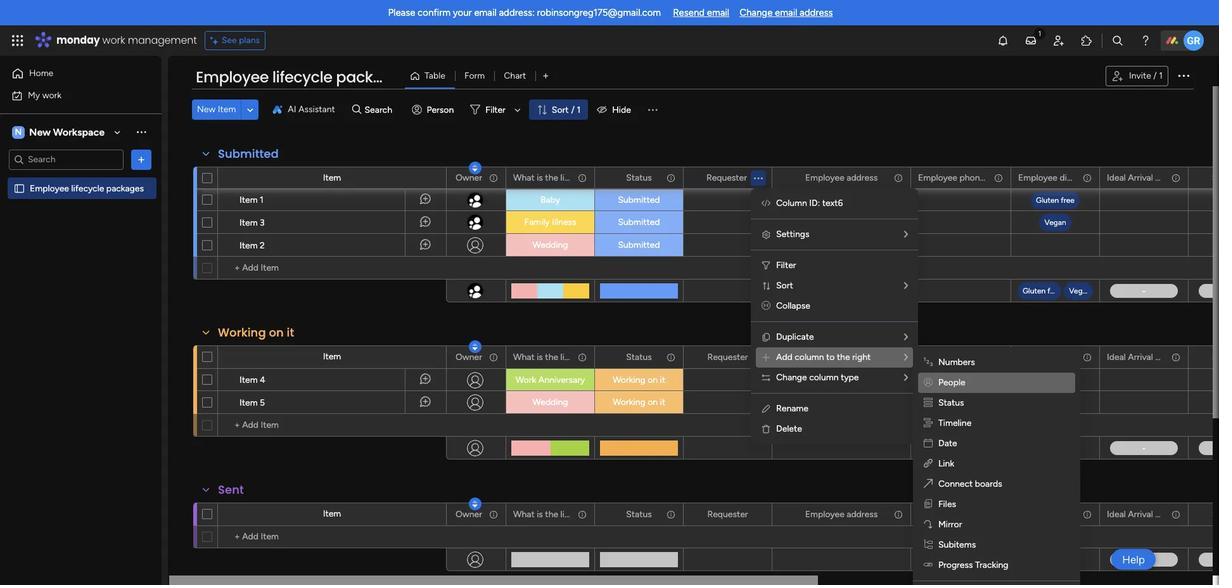 Task type: vqa. For each thing, say whether or not it's contained in the screenshot.
Project
no



Task type: locate. For each thing, give the bounding box(es) containing it.
Status field
[[623, 171, 655, 185], [623, 350, 655, 364], [623, 507, 655, 521]]

2 employee phone number from the top
[[918, 351, 1018, 362]]

packages
[[336, 67, 410, 87], [106, 183, 144, 194]]

1 vertical spatial 1
[[577, 104, 581, 115]]

0 vertical spatial sort
[[552, 104, 569, 115]]

3 what is the life event? from the top
[[513, 509, 602, 519]]

/ left hide popup button
[[571, 104, 575, 115]]

work inside button
[[42, 90, 62, 100]]

0 horizontal spatial new
[[29, 126, 51, 138]]

1 employee address field from the top
[[802, 171, 881, 185]]

1 for invite / 1
[[1159, 70, 1163, 81]]

2 ideal arrival date from the top
[[1107, 351, 1174, 362]]

1 owner field from the top
[[453, 171, 486, 185]]

0 vertical spatial work
[[102, 33, 125, 48]]

3 life from the top
[[561, 509, 573, 519]]

sort
[[552, 104, 569, 115], [776, 280, 793, 291]]

notifications image
[[997, 34, 1010, 47]]

event? for 3rd what is the life event? field
[[575, 509, 602, 519]]

0 vertical spatial list arrow image
[[904, 281, 908, 290]]

0 vertical spatial packages
[[336, 67, 410, 87]]

date
[[1156, 172, 1174, 183], [1156, 351, 1174, 362], [939, 438, 957, 449], [1156, 509, 1174, 519]]

small timeline column outline image
[[924, 418, 933, 428]]

work right monday
[[102, 33, 125, 48]]

2 employee address from the top
[[805, 351, 878, 362]]

is for 3rd what is the life event? field
[[537, 509, 543, 519]]

1 vertical spatial ideal
[[1107, 351, 1126, 362]]

2 vertical spatial requester field
[[704, 507, 751, 521]]

person button
[[407, 100, 462, 120]]

arrival for 3rd ideal arrival date field
[[1128, 509, 1153, 519]]

change for change email address
[[740, 7, 773, 18]]

1 vertical spatial restriction
[[1090, 351, 1131, 362]]

change
[[740, 7, 773, 18], [776, 372, 807, 383]]

1 employee phone number field from the top
[[915, 171, 1018, 185]]

3 email from the left
[[775, 7, 798, 18]]

+ Add Item text field
[[224, 261, 441, 276], [224, 418, 441, 433], [224, 529, 441, 544]]

wedding
[[533, 240, 568, 250], [533, 397, 568, 408]]

column down add column to the right
[[809, 372, 839, 383]]

1 what from the top
[[513, 172, 535, 183]]

change down add
[[776, 372, 807, 383]]

hide button
[[592, 100, 639, 120]]

arrow down image
[[510, 102, 525, 117]]

what is the life event?
[[513, 172, 602, 183], [513, 351, 602, 362], [513, 509, 602, 519]]

2 vertical spatial life
[[561, 509, 573, 519]]

settings image
[[761, 229, 771, 240]]

gluten
[[1036, 196, 1059, 205], [1023, 286, 1046, 295]]

0 vertical spatial is
[[537, 172, 543, 183]]

2 vertical spatial working on it
[[613, 397, 666, 408]]

wedding down family illness
[[533, 240, 568, 250]]

v2 small numbers digit column outline image
[[924, 357, 933, 368]]

working
[[218, 325, 266, 340], [613, 375, 646, 385], [613, 397, 646, 408]]

2 owner from the top
[[456, 351, 482, 362]]

list arrow image
[[904, 281, 908, 290], [904, 333, 908, 342]]

gluten free
[[1036, 196, 1075, 205], [1023, 286, 1062, 295]]

1 dietary from the top
[[1060, 172, 1088, 183]]

arrival for 1st ideal arrival date field
[[1128, 172, 1153, 183]]

column left to
[[795, 352, 824, 363]]

please
[[388, 7, 415, 18]]

0 vertical spatial employee phone number field
[[915, 171, 1018, 185]]

requester for middle requester field
[[708, 351, 748, 362]]

is for 3rd what is the life event? field from the bottom
[[537, 172, 543, 183]]

1 vertical spatial employee phone number
[[918, 351, 1018, 362]]

0 vertical spatial number
[[987, 172, 1018, 183]]

inbox image
[[1025, 34, 1038, 47]]

1 vertical spatial packages
[[106, 183, 144, 194]]

lifecycle inside field
[[272, 67, 333, 87]]

1 horizontal spatial new
[[197, 104, 216, 115]]

3 what from the top
[[513, 509, 535, 519]]

0 horizontal spatial packages
[[106, 183, 144, 194]]

resend
[[673, 7, 705, 18]]

1 vertical spatial life
[[561, 351, 573, 362]]

0 vertical spatial wedding
[[533, 240, 568, 250]]

0 vertical spatial ideal arrival date
[[1107, 172, 1174, 183]]

1 vertical spatial employee dietary restriction
[[1019, 351, 1131, 362]]

see plans button
[[205, 31, 266, 50]]

3 restriction from the top
[[1090, 509, 1131, 519]]

working on it for 4
[[613, 375, 666, 385]]

2 is from the top
[[537, 351, 543, 362]]

1 inside button
[[1159, 70, 1163, 81]]

2 vertical spatial employee address field
[[802, 507, 881, 521]]

ai logo image
[[273, 105, 283, 115]]

1 wedding from the top
[[533, 240, 568, 250]]

1 vertical spatial sort desc image
[[473, 499, 478, 508]]

management
[[128, 33, 197, 48]]

3 is from the top
[[537, 509, 543, 519]]

2 vertical spatial restriction
[[1090, 509, 1131, 519]]

1 is from the top
[[537, 172, 543, 183]]

2 employee address field from the top
[[802, 350, 881, 364]]

2 arrival from the top
[[1128, 351, 1153, 362]]

settings
[[776, 229, 810, 240]]

add column to the right image
[[761, 352, 771, 363]]

owner for first sort desc image from the bottom
[[456, 509, 482, 519]]

phone
[[960, 172, 985, 183], [960, 351, 985, 362], [960, 509, 985, 519]]

sort right "sort" icon
[[776, 280, 793, 291]]

people
[[939, 377, 966, 388]]

packages down workspace options image
[[106, 183, 144, 194]]

free
[[1061, 196, 1075, 205], [1048, 286, 1062, 295]]

1 number from the top
[[987, 172, 1018, 183]]

Employee phone number field
[[915, 171, 1018, 185], [915, 350, 1018, 364], [915, 507, 1018, 521]]

3 owner field from the top
[[453, 507, 486, 521]]

1 left hide popup button
[[577, 104, 581, 115]]

add view image
[[543, 71, 549, 81]]

workspace image
[[12, 125, 25, 139]]

2 vertical spatial requester
[[708, 509, 748, 519]]

working on it for 5
[[613, 397, 666, 408]]

1 vertical spatial on
[[648, 375, 658, 385]]

1 restriction from the top
[[1090, 172, 1131, 183]]

1 vertical spatial filter
[[776, 260, 796, 271]]

0 horizontal spatial 1
[[260, 195, 264, 205]]

list arrow image
[[904, 230, 908, 239], [904, 353, 908, 362], [904, 373, 908, 382]]

the
[[545, 172, 558, 183], [545, 351, 558, 362], [837, 352, 850, 363], [545, 509, 558, 519]]

1 what is the life event? field from the top
[[510, 171, 602, 185]]

new inside button
[[197, 104, 216, 115]]

1 vertical spatial work
[[42, 90, 62, 100]]

it
[[287, 325, 294, 340], [660, 375, 666, 385], [660, 397, 666, 408]]

1 vertical spatial status field
[[623, 350, 655, 364]]

employee address field for working on it
[[802, 350, 881, 364]]

date for 2nd ideal arrival date field
[[1156, 351, 1174, 362]]

1 ideal arrival date field from the top
[[1104, 171, 1174, 185]]

event?
[[575, 172, 602, 183], [575, 351, 602, 362], [575, 509, 602, 519]]

number
[[987, 172, 1018, 183], [987, 351, 1018, 362], [987, 509, 1018, 519]]

requester
[[707, 172, 747, 183], [708, 351, 748, 362], [708, 509, 748, 519]]

1 up 3
[[260, 195, 264, 205]]

/ inside button
[[1154, 70, 1157, 81]]

work
[[102, 33, 125, 48], [42, 90, 62, 100]]

1 list arrow image from the top
[[904, 230, 908, 239]]

life for 3rd what is the life event? field
[[561, 509, 573, 519]]

1 arrival from the top
[[1128, 172, 1153, 183]]

requester for bottom requester field
[[708, 509, 748, 519]]

robinsongreg175@gmail.com
[[537, 7, 661, 18]]

0 vertical spatial employee address field
[[802, 171, 881, 185]]

employee lifecycle packages
[[196, 67, 410, 87], [30, 183, 144, 194]]

1 horizontal spatial lifecycle
[[272, 67, 333, 87]]

/ for invite
[[1154, 70, 1157, 81]]

on for item 4
[[648, 375, 658, 385]]

date for 3rd ideal arrival date field
[[1156, 509, 1174, 519]]

What is the life event? field
[[510, 171, 602, 185], [510, 350, 602, 364], [510, 507, 602, 521]]

arrival
[[1128, 172, 1153, 183], [1128, 351, 1153, 362], [1128, 509, 1153, 519]]

1 right invite
[[1159, 70, 1163, 81]]

option
[[0, 177, 162, 179]]

files
[[939, 499, 957, 510]]

1 vertical spatial phone
[[960, 351, 985, 362]]

1 vertical spatial dietary
[[1060, 351, 1088, 362]]

sort right arrow down image
[[552, 104, 569, 115]]

1 horizontal spatial filter
[[776, 260, 796, 271]]

owner
[[456, 172, 482, 183], [456, 351, 482, 362], [456, 509, 482, 519]]

life for second what is the life event? field from the top
[[561, 351, 573, 362]]

1 vertical spatial new
[[29, 126, 51, 138]]

1 vertical spatial event?
[[575, 351, 602, 362]]

apps image
[[1081, 34, 1093, 47]]

1 horizontal spatial 1
[[577, 104, 581, 115]]

change email address
[[740, 7, 833, 18]]

what for 3rd what is the life event? field
[[513, 509, 535, 519]]

dietary inside field
[[1060, 172, 1088, 183]]

1 vertical spatial ideal arrival date field
[[1104, 350, 1174, 364]]

0 vertical spatial employee lifecycle packages
[[196, 67, 410, 87]]

0 horizontal spatial options image
[[135, 153, 148, 166]]

wedding down the work anniversary
[[533, 397, 568, 408]]

2 vertical spatial ideal arrival date field
[[1104, 507, 1174, 521]]

submitted
[[218, 146, 279, 162], [618, 195, 660, 205], [618, 217, 660, 228], [618, 240, 660, 250]]

v2 link column image
[[924, 458, 933, 469]]

employee
[[196, 67, 269, 87], [805, 172, 845, 183], [918, 172, 958, 183], [1019, 172, 1058, 183], [30, 183, 69, 194], [805, 351, 845, 362], [918, 351, 958, 362], [1019, 351, 1058, 362], [805, 509, 845, 519], [918, 509, 958, 519], [1019, 509, 1058, 519]]

packages up search field
[[336, 67, 410, 87]]

employee phone number
[[918, 172, 1018, 183], [918, 351, 1018, 362], [918, 509, 1018, 519]]

1 horizontal spatial email
[[707, 7, 730, 18]]

1 vertical spatial ideal arrival date
[[1107, 351, 1174, 362]]

2 horizontal spatial 1
[[1159, 70, 1163, 81]]

v2 file column image
[[925, 499, 932, 510]]

2 event? from the top
[[575, 351, 602, 362]]

it inside field
[[287, 325, 294, 340]]

sort for sort / 1
[[552, 104, 569, 115]]

new item
[[197, 104, 236, 115]]

1 vertical spatial arrival
[[1128, 351, 1153, 362]]

0 horizontal spatial sort
[[552, 104, 569, 115]]

employee dietary restriction inside employee dietary restriction field
[[1019, 172, 1131, 183]]

Ideal Arrival Date field
[[1104, 171, 1174, 185], [1104, 350, 1174, 364], [1104, 507, 1174, 521]]

collapse
[[776, 300, 811, 311]]

2 number from the top
[[987, 351, 1018, 362]]

3 event? from the top
[[575, 509, 602, 519]]

1 vertical spatial lifecycle
[[71, 183, 104, 194]]

2 list arrow image from the top
[[904, 353, 908, 362]]

working on it inside the working on it field
[[218, 325, 294, 340]]

filter left arrow down image
[[486, 104, 506, 115]]

restriction inside field
[[1090, 172, 1131, 183]]

2 what from the top
[[513, 351, 535, 362]]

help image
[[1140, 34, 1152, 47]]

2 wedding from the top
[[533, 397, 568, 408]]

employee address
[[805, 172, 878, 183], [805, 351, 878, 362], [805, 509, 878, 519]]

status for 1st status field from the bottom
[[626, 509, 652, 519]]

3 employee address from the top
[[805, 509, 878, 519]]

status
[[626, 172, 652, 183], [626, 351, 652, 362], [939, 397, 964, 408], [626, 509, 652, 519]]

2 vertical spatial event?
[[575, 509, 602, 519]]

1 employee address from the top
[[805, 172, 878, 183]]

1 vertical spatial employee address
[[805, 351, 878, 362]]

1 email from the left
[[474, 7, 497, 18]]

0 vertical spatial employee dietary restriction
[[1019, 172, 1131, 183]]

3 ideal arrival date from the top
[[1107, 509, 1174, 519]]

0 vertical spatial event?
[[575, 172, 602, 183]]

connect boards
[[939, 479, 1003, 489]]

packages inside employee lifecycle packages list box
[[106, 183, 144, 194]]

0 vertical spatial what is the life event?
[[513, 172, 602, 183]]

on
[[269, 325, 284, 340], [648, 375, 658, 385], [648, 397, 658, 408]]

3 phone from the top
[[960, 509, 985, 519]]

2 vertical spatial status field
[[623, 507, 655, 521]]

2 + add item text field from the top
[[224, 418, 441, 433]]

Search field
[[362, 101, 400, 119]]

ideal arrival date
[[1107, 172, 1174, 183], [1107, 351, 1174, 362], [1107, 509, 1174, 519]]

employee lifecycle packages down search in workspace field at left top
[[30, 183, 144, 194]]

/ right invite
[[1154, 70, 1157, 81]]

0 vertical spatial dietary
[[1060, 172, 1088, 183]]

1 vertical spatial options image
[[135, 153, 148, 166]]

2 owner field from the top
[[453, 350, 486, 364]]

2 status field from the top
[[623, 350, 655, 364]]

filter image
[[761, 261, 771, 271]]

0 vertical spatial employee phone number
[[918, 172, 1018, 183]]

1 what is the life event? from the top
[[513, 172, 602, 183]]

work for monday
[[102, 33, 125, 48]]

change email address link
[[740, 7, 833, 18]]

0 vertical spatial restriction
[[1090, 172, 1131, 183]]

life
[[561, 172, 573, 183], [561, 351, 573, 362], [561, 509, 573, 519]]

1 vertical spatial number
[[987, 351, 1018, 362]]

0 vertical spatial what
[[513, 172, 535, 183]]

1 horizontal spatial sort
[[776, 280, 793, 291]]

timeline
[[939, 418, 972, 428]]

employee lifecycle packages inside field
[[196, 67, 410, 87]]

0 vertical spatial sort desc image
[[473, 342, 478, 351]]

employee lifecycle packages inside list box
[[30, 183, 144, 194]]

v2 collapse column outline image
[[762, 300, 771, 311]]

1 employee phone number from the top
[[918, 172, 1018, 183]]

2 vertical spatial working
[[613, 397, 646, 408]]

owner for second sort desc image from the bottom of the page
[[456, 351, 482, 362]]

column information image
[[894, 173, 904, 183], [994, 173, 1004, 183], [1171, 173, 1181, 183], [489, 352, 499, 362], [894, 352, 904, 362], [1083, 352, 1093, 362], [489, 509, 499, 519], [894, 509, 904, 519], [1083, 509, 1093, 519], [1171, 509, 1181, 519]]

0 horizontal spatial employee lifecycle packages
[[30, 183, 144, 194]]

3 list arrow image from the top
[[904, 373, 908, 382]]

2 vertical spatial what is the life event?
[[513, 509, 602, 519]]

new
[[197, 104, 216, 115], [29, 126, 51, 138]]

new right n
[[29, 126, 51, 138]]

baby
[[541, 195, 560, 205]]

1 vertical spatial list arrow image
[[904, 353, 908, 362]]

employee address for working on it
[[805, 351, 878, 362]]

1 vertical spatial requester
[[708, 351, 748, 362]]

change for change column type
[[776, 372, 807, 383]]

what
[[513, 172, 535, 183], [513, 351, 535, 362], [513, 509, 535, 519]]

0 vertical spatial vegan
[[1045, 218, 1066, 227]]

0 vertical spatial new
[[197, 104, 216, 115]]

1 vertical spatial vegan
[[1069, 286, 1091, 295]]

2 email from the left
[[707, 7, 730, 18]]

lifecycle down search in workspace field at left top
[[71, 183, 104, 194]]

column
[[795, 352, 824, 363], [809, 372, 839, 383]]

2 phone from the top
[[960, 351, 985, 362]]

0 vertical spatial 1
[[1159, 70, 1163, 81]]

1 horizontal spatial packages
[[336, 67, 410, 87]]

options image down workspace options image
[[135, 153, 148, 166]]

0 vertical spatial on
[[269, 325, 284, 340]]

new inside workspace selection element
[[29, 126, 51, 138]]

0 vertical spatial + add item text field
[[224, 261, 441, 276]]

Owner field
[[453, 171, 486, 185], [453, 350, 486, 364], [453, 507, 486, 521]]

vegan
[[1045, 218, 1066, 227], [1069, 286, 1091, 295]]

Employee address field
[[802, 171, 881, 185], [802, 350, 881, 364], [802, 507, 881, 521]]

2 list arrow image from the top
[[904, 333, 908, 342]]

2 horizontal spatial email
[[775, 7, 798, 18]]

0 horizontal spatial change
[[740, 7, 773, 18]]

2 vertical spatial owner
[[456, 509, 482, 519]]

3 owner from the top
[[456, 509, 482, 519]]

1 horizontal spatial vegan
[[1069, 286, 1091, 295]]

list arrow image for settings
[[904, 230, 908, 239]]

3 employee phone number from the top
[[918, 509, 1018, 519]]

1 life from the top
[[561, 172, 573, 183]]

lifecycle up ai assistant button
[[272, 67, 333, 87]]

delete image
[[761, 424, 771, 434]]

column for change
[[809, 372, 839, 383]]

0 vertical spatial status field
[[623, 171, 655, 185]]

change right resend email link
[[740, 7, 773, 18]]

it for 4
[[660, 375, 666, 385]]

3 ideal arrival date field from the top
[[1104, 507, 1174, 521]]

assistant
[[299, 104, 335, 115]]

0 vertical spatial change
[[740, 7, 773, 18]]

employee address field for sent
[[802, 507, 881, 521]]

1 vertical spatial working
[[613, 375, 646, 385]]

sort / 1
[[552, 104, 581, 115]]

ai assistant button
[[268, 100, 340, 120]]

sort desc image
[[473, 342, 478, 351], [473, 499, 478, 508]]

submitted inside field
[[218, 146, 279, 162]]

1 vertical spatial working on it
[[613, 375, 666, 385]]

1 vertical spatial sort
[[776, 280, 793, 291]]

column information image
[[489, 173, 499, 183], [577, 173, 588, 183], [666, 173, 676, 183], [1083, 173, 1093, 183], [577, 352, 588, 362], [666, 352, 676, 362], [1171, 352, 1181, 362], [577, 509, 588, 519], [666, 509, 676, 519]]

1 owner from the top
[[456, 172, 482, 183]]

3 employee address field from the top
[[802, 507, 881, 521]]

1 employee dietary restriction from the top
[[1019, 172, 1131, 183]]

0 horizontal spatial email
[[474, 7, 497, 18]]

0 vertical spatial list arrow image
[[904, 230, 908, 239]]

2 life from the top
[[561, 351, 573, 362]]

numbers
[[939, 357, 975, 368]]

Requester field
[[703, 171, 750, 185], [704, 350, 751, 364], [704, 507, 751, 521]]

1
[[1159, 70, 1163, 81], [577, 104, 581, 115], [260, 195, 264, 205]]

0 vertical spatial column
[[795, 352, 824, 363]]

1 vertical spatial employee lifecycle packages
[[30, 183, 144, 194]]

Submitted field
[[215, 146, 282, 162]]

options image
[[1176, 68, 1192, 83], [135, 153, 148, 166]]

0 vertical spatial it
[[287, 325, 294, 340]]

employee lifecycle packages up ai assistant button
[[196, 67, 410, 87]]

2
[[260, 240, 265, 251]]

illness
[[552, 217, 577, 228]]

2 vertical spatial number
[[987, 509, 1018, 519]]

filter inside popup button
[[486, 104, 506, 115]]

ideal
[[1107, 172, 1126, 183], [1107, 351, 1126, 362], [1107, 509, 1126, 519]]

lifecycle
[[272, 67, 333, 87], [71, 183, 104, 194]]

status for 2nd status field from the top of the page
[[626, 351, 652, 362]]

0 horizontal spatial work
[[42, 90, 62, 100]]

filter right filter icon
[[776, 260, 796, 271]]

3 arrival from the top
[[1128, 509, 1153, 519]]

2 vertical spatial owner field
[[453, 507, 486, 521]]

2 vertical spatial it
[[660, 397, 666, 408]]

public board image
[[13, 182, 25, 194]]

list arrow image for sort
[[904, 281, 908, 290]]

1 ideal arrival date from the top
[[1107, 172, 1174, 183]]

options image down 'greg robinson' icon
[[1176, 68, 1192, 83]]

1 vertical spatial owner field
[[453, 350, 486, 364]]

employee address for sent
[[805, 509, 878, 519]]

employee inside list box
[[30, 183, 69, 194]]

rename
[[776, 403, 809, 414]]

3 status field from the top
[[623, 507, 655, 521]]

1 list arrow image from the top
[[904, 281, 908, 290]]

1 event? from the top
[[575, 172, 602, 183]]

item 1
[[240, 195, 264, 205]]

None field
[[1209, 171, 1219, 185], [1209, 350, 1219, 364], [1209, 507, 1219, 521], [1209, 171, 1219, 185], [1209, 350, 1219, 364], [1209, 507, 1219, 521]]

1 image
[[1034, 26, 1046, 40]]

sort desc image
[[473, 164, 478, 172]]

work right my
[[42, 90, 62, 100]]

0 vertical spatial /
[[1154, 70, 1157, 81]]

v2 status outline image
[[924, 397, 933, 408]]

new left angle down image
[[197, 104, 216, 115]]

address
[[800, 7, 833, 18], [847, 172, 878, 183], [847, 351, 878, 362], [847, 509, 878, 519]]



Task type: describe. For each thing, give the bounding box(es) containing it.
add column to the right
[[776, 352, 871, 363]]

sent
[[218, 482, 244, 498]]

1 for sort / 1
[[577, 104, 581, 115]]

type
[[841, 372, 859, 383]]

list arrow image for add column to the right
[[904, 353, 908, 362]]

my work
[[28, 90, 62, 100]]

plans
[[239, 35, 260, 46]]

right
[[852, 352, 871, 363]]

connect
[[939, 479, 973, 489]]

change column type image
[[761, 373, 771, 383]]

packages inside the employee lifecycle packages field
[[336, 67, 410, 87]]

workspace selection element
[[12, 125, 106, 140]]

delete
[[776, 423, 802, 434]]

0 horizontal spatial vegan
[[1045, 218, 1066, 227]]

address for employee address field for sent
[[847, 509, 878, 519]]

invite / 1
[[1129, 70, 1163, 81]]

duplicate
[[776, 331, 814, 342]]

home button
[[8, 63, 136, 84]]

1 vertical spatial requester field
[[704, 350, 751, 364]]

ideal arrival date for 2nd ideal arrival date field
[[1107, 351, 1174, 362]]

Employee dietary restriction field
[[1015, 171, 1131, 185]]

5
[[260, 397, 265, 408]]

v2 search image
[[352, 103, 362, 117]]

column for add
[[795, 352, 824, 363]]

chart button
[[495, 66, 536, 86]]

new workspace
[[29, 126, 105, 138]]

is for second what is the life event? field from the top
[[537, 351, 543, 362]]

date for 1st ideal arrival date field
[[1156, 172, 1174, 183]]

item 4
[[240, 375, 265, 385]]

form button
[[455, 66, 495, 86]]

form
[[465, 70, 485, 81]]

rename image
[[761, 404, 771, 414]]

help
[[1123, 553, 1145, 566]]

new item button
[[192, 100, 241, 120]]

it for 5
[[660, 397, 666, 408]]

1 status field from the top
[[623, 171, 655, 185]]

event? for 3rd what is the life event? field from the bottom
[[575, 172, 602, 183]]

id:
[[810, 198, 820, 209]]

tracking
[[975, 560, 1009, 570]]

column id: text6
[[776, 198, 843, 209]]

employee lifecycle packages list box
[[0, 175, 162, 370]]

invite
[[1129, 70, 1152, 81]]

confirm
[[418, 7, 451, 18]]

event? for second what is the life event? field from the top
[[575, 351, 602, 362]]

status for 3rd status field from the bottom of the page
[[626, 172, 652, 183]]

text6
[[822, 198, 843, 209]]

add
[[776, 352, 793, 363]]

2 restriction from the top
[[1090, 351, 1131, 362]]

address for employee address field related to working on it
[[847, 351, 878, 362]]

please confirm your email address: robinsongreg175@gmail.com
[[388, 7, 661, 18]]

owner field for first sort desc image from the bottom
[[453, 507, 486, 521]]

sort for sort
[[776, 280, 793, 291]]

owner for sort desc icon
[[456, 172, 482, 183]]

invite members image
[[1053, 34, 1065, 47]]

boards
[[975, 479, 1003, 489]]

2 vertical spatial 1
[[260, 195, 264, 205]]

2 employee phone number field from the top
[[915, 350, 1018, 364]]

resend email
[[673, 7, 730, 18]]

Employee lifecycle packages field
[[193, 67, 410, 88]]

my
[[28, 90, 40, 100]]

2 sort desc image from the top
[[473, 499, 478, 508]]

menu image
[[646, 103, 659, 116]]

n
[[15, 126, 22, 137]]

address:
[[499, 7, 535, 18]]

requester for the topmost requester field
[[707, 172, 747, 183]]

Working on it field
[[215, 325, 297, 341]]

sort image
[[761, 281, 771, 291]]

0 vertical spatial requester field
[[703, 171, 750, 185]]

home
[[29, 68, 53, 79]]

duplicate image
[[761, 332, 771, 342]]

item inside button
[[218, 104, 236, 115]]

lifecycle inside list box
[[71, 183, 104, 194]]

0 vertical spatial free
[[1061, 196, 1075, 205]]

on inside the working on it field
[[269, 325, 284, 340]]

list arrow image for change column type
[[904, 373, 908, 382]]

invite / 1 button
[[1106, 66, 1169, 86]]

0 vertical spatial gluten free
[[1036, 196, 1075, 205]]

2 what is the life event? field from the top
[[510, 350, 602, 364]]

3 employee dietary restriction from the top
[[1019, 509, 1131, 519]]

v2 subtasks column small outline image
[[924, 539, 933, 550]]

2 employee dietary restriction from the top
[[1019, 351, 1131, 362]]

1 sort desc image from the top
[[473, 342, 478, 351]]

to
[[826, 352, 835, 363]]

3 ideal from the top
[[1107, 509, 1126, 519]]

address for 1st employee address field
[[847, 172, 878, 183]]

0 vertical spatial options image
[[1176, 68, 1192, 83]]

email for resend email
[[707, 7, 730, 18]]

what for second what is the life event? field from the top
[[513, 351, 535, 362]]

v2 lookup arrow image
[[924, 519, 933, 530]]

owner field for sort desc icon
[[453, 171, 486, 185]]

monday work management
[[56, 33, 197, 48]]

greg robinson image
[[1184, 30, 1204, 51]]

see
[[222, 35, 237, 46]]

table
[[425, 70, 446, 81]]

new for new workspace
[[29, 126, 51, 138]]

table button
[[405, 66, 455, 86]]

2 what is the life event? from the top
[[513, 351, 602, 362]]

on for item 5
[[648, 397, 658, 408]]

2 ideal arrival date field from the top
[[1104, 350, 1174, 364]]

work anniversary
[[516, 375, 585, 385]]

ideal arrival date for 1st ideal arrival date field
[[1107, 172, 1174, 183]]

1 ideal from the top
[[1107, 172, 1126, 183]]

v2 board relation small image
[[924, 479, 933, 489]]

search everything image
[[1112, 34, 1124, 47]]

arrival for 2nd ideal arrival date field
[[1128, 351, 1153, 362]]

3 employee phone number field from the top
[[915, 507, 1018, 521]]

1 vertical spatial gluten
[[1023, 286, 1046, 295]]

workspace
[[53, 126, 105, 138]]

code image
[[762, 198, 771, 207]]

2 dietary from the top
[[1060, 351, 1088, 362]]

3 number from the top
[[987, 509, 1018, 519]]

list arrow image for duplicate
[[904, 333, 908, 342]]

3 what is the life event? field from the top
[[510, 507, 602, 521]]

2 ideal from the top
[[1107, 351, 1126, 362]]

1 + add item text field from the top
[[224, 261, 441, 276]]

see plans
[[222, 35, 260, 46]]

/ for sort
[[571, 104, 575, 115]]

help button
[[1112, 549, 1156, 570]]

v2 calendar view small outline image
[[924, 438, 933, 449]]

1 vertical spatial gluten free
[[1023, 286, 1062, 295]]

3 dietary from the top
[[1060, 509, 1088, 519]]

filter button
[[465, 100, 525, 120]]

working inside field
[[218, 325, 266, 340]]

dapulse person column image
[[924, 377, 933, 388]]

anniversary
[[539, 375, 585, 385]]

item 2
[[240, 240, 265, 251]]

Search in workspace field
[[27, 152, 106, 167]]

email for change email address
[[775, 7, 798, 18]]

1 phone from the top
[[960, 172, 985, 183]]

working for item 4
[[613, 375, 646, 385]]

work
[[516, 375, 536, 385]]

working for item 5
[[613, 397, 646, 408]]

0 vertical spatial gluten
[[1036, 196, 1059, 205]]

v2 columns battery column image
[[924, 560, 933, 570]]

3
[[260, 217, 265, 228]]

progress
[[939, 560, 973, 570]]

4
[[260, 375, 265, 385]]

mirror
[[939, 519, 962, 530]]

family illness
[[524, 217, 577, 228]]

chart
[[504, 70, 526, 81]]

owner field for second sort desc image from the bottom of the page
[[453, 350, 486, 364]]

ideal arrival date for 3rd ideal arrival date field
[[1107, 509, 1174, 519]]

ai assistant
[[288, 104, 335, 115]]

progress tracking
[[939, 560, 1009, 570]]

person
[[427, 104, 454, 115]]

change column type
[[776, 372, 859, 383]]

family
[[524, 217, 550, 228]]

workspace options image
[[135, 126, 148, 138]]

1 vertical spatial free
[[1048, 286, 1062, 295]]

resend email link
[[673, 7, 730, 18]]

link
[[939, 458, 955, 469]]

new for new item
[[197, 104, 216, 115]]

your
[[453, 7, 472, 18]]

what for 3rd what is the life event? field from the bottom
[[513, 172, 535, 183]]

column
[[776, 198, 807, 209]]

my work button
[[8, 85, 136, 106]]

item 5
[[240, 397, 265, 408]]

item 3
[[240, 217, 265, 228]]

3 + add item text field from the top
[[224, 529, 441, 544]]

work for my
[[42, 90, 62, 100]]

monday
[[56, 33, 100, 48]]

life for 3rd what is the life event? field from the bottom
[[561, 172, 573, 183]]

subitems
[[939, 539, 976, 550]]

angle down image
[[247, 105, 253, 114]]

ai
[[288, 104, 296, 115]]

select product image
[[11, 34, 24, 47]]

hide
[[612, 104, 631, 115]]

Sent field
[[215, 482, 247, 498]]



